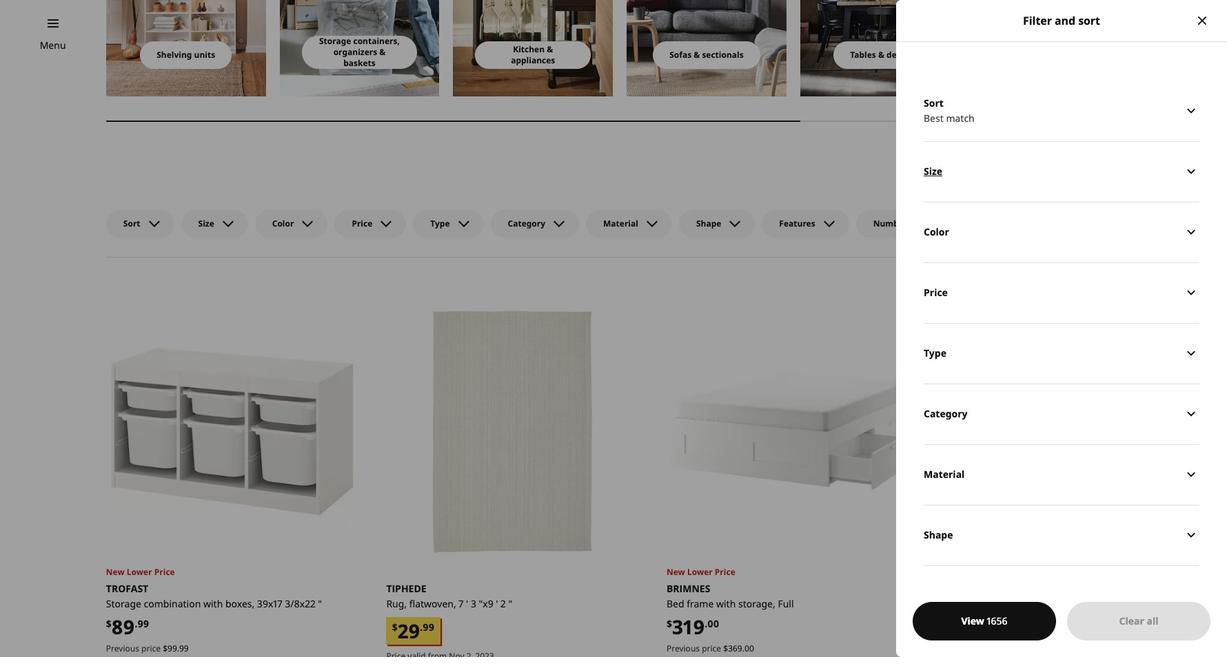 Task type: describe. For each thing, give the bounding box(es) containing it.
"x9
[[479, 598, 493, 611]]

filter and sort
[[1023, 13, 1100, 28]]

type for type dropdown button
[[924, 347, 946, 360]]

1656
[[987, 615, 1008, 628]]

5/8x74
[[1008, 598, 1039, 611]]

" inside tiphede rug, flatwoven, 7 ' 3 "x9 ' 2 "
[[508, 598, 512, 611]]

. down combination
[[177, 643, 179, 655]]

price inside popup button
[[352, 218, 372, 229]]

$ inside new lower price brimnes bed frame with storage, full $ 319 . 00
[[667, 618, 672, 631]]

clear all button
[[1067, 602, 1210, 641]]

2
[[501, 598, 506, 611]]

23
[[995, 598, 1006, 611]]

new for 89
[[106, 567, 125, 578]]

$ inside new lower price trofast storage combination with boxes, 39x17 3/8x22 " $ 89 . 99
[[106, 618, 112, 631]]

bed
[[667, 598, 684, 611]]

sort and filter dialog
[[896, 0, 1227, 658]]

$ inside $ 29 . 99
[[392, 621, 398, 634]]

view 1656
[[961, 615, 1008, 628]]

price inside dropdown button
[[924, 286, 948, 299]]

type button
[[924, 323, 1199, 384]]

1 ' from the left
[[466, 598, 468, 611]]

storage containers, organizers & baskets
[[319, 35, 400, 69]]

sofas & sectionals button
[[653, 41, 760, 69]]

00 right 369
[[744, 643, 754, 655]]

sort button
[[106, 210, 174, 238]]

" inside bookcase, 23 5/8x74 3/4 " 129 . 00
[[1058, 598, 1062, 611]]

sectionals
[[702, 49, 744, 61]]

previous price $ 99 . 99
[[106, 643, 189, 655]]

color button
[[924, 202, 1199, 262]]

material button
[[924, 444, 1199, 505]]

items
[[1168, 171, 1191, 183]]

price inside new lower price trofast storage combination with boxes, 39x17 3/8x22 " $ 89 . 99
[[154, 567, 175, 578]]

sort for sort best match
[[924, 96, 944, 109]]

129
[[952, 614, 985, 640]]

3
[[471, 598, 476, 611]]

clear all
[[1119, 615, 1158, 628]]

2 list item from the left
[[1147, 0, 1227, 96]]

menu
[[40, 39, 66, 52]]

filter
[[1023, 13, 1052, 28]]

price for combination
[[141, 643, 161, 655]]

1 list item from the left
[[974, 0, 1133, 96]]

shelving units
[[157, 49, 215, 61]]

appliances
[[511, 54, 555, 66]]

tiphede
[[386, 583, 426, 596]]

kitchen & appliances list item
[[453, 0, 613, 96]]

shape for shape dropdown button
[[924, 529, 953, 542]]

category for category dropdown button
[[924, 407, 968, 421]]

tables & desks
[[850, 49, 910, 61]]

new lower price brimnes bed frame with storage, full $ 319 . 00
[[667, 567, 794, 640]]

units
[[194, 49, 215, 61]]

storage,
[[738, 598, 775, 611]]

. inside new lower price brimnes bed frame with storage, full $ 319 . 00
[[705, 618, 707, 631]]

00 inside bookcase, 23 5/8x74 3/4 " 129 . 00
[[987, 618, 999, 631]]

new for 319
[[667, 567, 685, 578]]

3/4
[[1041, 598, 1056, 611]]

shape button
[[924, 505, 1199, 566]]

menu button
[[40, 38, 66, 53]]

match
[[946, 111, 975, 124]]

shape for shape popup button at top right
[[696, 218, 721, 229]]

desks
[[887, 49, 910, 61]]

price button
[[924, 262, 1199, 323]]

tables & desks list item
[[800, 0, 960, 96]]

3/8x22
[[285, 598, 315, 611]]

drawers
[[920, 218, 954, 229]]

clear
[[1119, 615, 1144, 628]]

four transparent storage boxes stacked on each other with various household items packed in them image
[[280, 0, 439, 96]]

2 previous from the left
[[667, 643, 700, 655]]

$ 29 . 99
[[392, 618, 434, 644]]

00 inside new lower price brimnes bed frame with storage, full $ 319 . 00
[[707, 618, 719, 631]]

flatwoven,
[[409, 598, 456, 611]]

number
[[873, 218, 907, 229]]

shape button
[[679, 210, 755, 238]]

storage containers, organizers & baskets button
[[302, 35, 417, 69]]

price button
[[335, 210, 406, 238]]

kitchen
[[513, 43, 545, 55]]

369
[[728, 643, 742, 655]]

sofas & sectionals list item
[[627, 0, 786, 96]]

lower for 319
[[687, 567, 713, 578]]

size for size popup button
[[198, 218, 214, 229]]

best
[[924, 111, 944, 124]]

number of drawers
[[873, 218, 954, 229]]

a poang gray chair next to a side table with a coffee and glasses on it image
[[1147, 0, 1227, 96]]

two white billy bookcases with different sizes of vases and books in it image
[[106, 0, 266, 96]]

organizers
[[333, 46, 377, 58]]

shelving
[[157, 49, 192, 61]]

shelving units button
[[140, 41, 232, 69]]

lower for 89
[[127, 567, 152, 578]]

bookcase,
[[947, 598, 993, 611]]

a decorated dining table with six black chairs surrounding it and two bookcases in the background image
[[800, 0, 960, 96]]

baskets
[[343, 57, 375, 69]]

size for size dropdown button
[[924, 165, 942, 178]]

& for kitchen & appliances
[[547, 43, 553, 55]]

of
[[909, 218, 918, 229]]

. inside $ 29 . 99
[[420, 621, 423, 634]]

& for sofas & sectionals
[[694, 49, 700, 61]]

type for type popup button
[[430, 218, 450, 229]]

sofas
[[670, 49, 692, 61]]

tables
[[850, 49, 876, 61]]

color button
[[255, 210, 328, 238]]

category for category popup button
[[508, 218, 545, 229]]



Task type: locate. For each thing, give the bounding box(es) containing it.
size
[[924, 165, 942, 178], [198, 218, 214, 229]]

1 vertical spatial category
[[924, 407, 968, 421]]

1 horizontal spatial size
[[924, 165, 942, 178]]

1 horizontal spatial previous
[[667, 643, 700, 655]]

price left 149 at the bottom of the page
[[982, 643, 1001, 655]]

89
[[112, 614, 135, 640]]

1 " from the left
[[318, 598, 322, 611]]

' right 7
[[466, 598, 468, 611]]

shape inside dropdown button
[[924, 529, 953, 542]]

lower up brimnes
[[687, 567, 713, 578]]

0 vertical spatial sort
[[924, 96, 944, 109]]

&
[[547, 43, 553, 55], [379, 46, 386, 58], [694, 49, 700, 61], [878, 49, 884, 61]]

1 horizontal spatial new
[[667, 567, 685, 578]]

2 horizontal spatial previous
[[947, 643, 980, 655]]

. down frame
[[705, 618, 707, 631]]

. down storage,
[[742, 643, 744, 655]]

$ down trofast
[[106, 618, 112, 631]]

$ down new lower price brimnes bed frame with storage, full $ 319 . 00
[[723, 643, 728, 655]]

00 right 149 at the bottom of the page
[[1024, 643, 1033, 655]]

price left 369
[[702, 643, 721, 655]]

trofast
[[106, 583, 148, 596]]

rug,
[[386, 598, 407, 611]]

material button
[[586, 210, 672, 238]]

2 horizontal spatial "
[[1058, 598, 1062, 611]]

with left boxes,
[[203, 598, 223, 611]]

lower inside new lower price trofast storage combination with boxes, 39x17 3/8x22 " $ 89 . 99
[[127, 567, 152, 578]]

sort inside sort popup button
[[123, 218, 140, 229]]

149
[[1008, 643, 1021, 655]]

1 vertical spatial storage
[[106, 598, 141, 611]]

1 vertical spatial shape
[[924, 529, 953, 542]]

1 horizontal spatial price
[[702, 643, 721, 655]]

storage containers, organizers & baskets list item
[[280, 0, 439, 96]]

1 vertical spatial sort
[[123, 218, 140, 229]]

0 horizontal spatial shape
[[696, 218, 721, 229]]

color for color dropdown button
[[924, 225, 949, 239]]

sort best match
[[924, 96, 975, 124]]

7
[[459, 598, 464, 611]]

tables & desks button
[[834, 41, 927, 69]]

39x17
[[257, 598, 282, 611]]

0 horizontal spatial previous
[[106, 643, 139, 655]]

with for 00
[[716, 598, 736, 611]]

color inside dropdown button
[[924, 225, 949, 239]]

0 horizontal spatial storage
[[106, 598, 141, 611]]

a gray sofa against a light gray wall and a birch coffee table in front of it image
[[627, 0, 786, 96]]

storage inside "storage containers, organizers & baskets"
[[319, 35, 351, 47]]

kitchen & appliances button
[[475, 41, 591, 69]]

1 with from the left
[[203, 598, 223, 611]]

1 horizontal spatial color
[[924, 225, 949, 239]]

& inside kitchen & appliances
[[547, 43, 553, 55]]

. up previous price $ 99 . 99
[[135, 618, 137, 631]]

kitchen & appliances
[[511, 43, 555, 66]]

.
[[135, 618, 137, 631], [705, 618, 707, 631], [985, 618, 987, 631], [420, 621, 423, 634], [177, 643, 179, 655], [742, 643, 744, 655], [1021, 643, 1024, 655]]

$
[[106, 618, 112, 631], [667, 618, 672, 631], [392, 621, 398, 634], [163, 643, 168, 655], [723, 643, 728, 655], [1004, 643, 1008, 655]]

0 horizontal spatial color
[[272, 218, 294, 229]]

new up brimnes
[[667, 567, 685, 578]]

1 horizontal spatial with
[[716, 598, 736, 611]]

1 horizontal spatial category
[[924, 407, 968, 421]]

type inside popup button
[[430, 218, 450, 229]]

1 previous from the left
[[106, 643, 139, 655]]

3 " from the left
[[1058, 598, 1062, 611]]

shape inside popup button
[[696, 218, 721, 229]]

material
[[603, 218, 638, 229], [924, 468, 965, 481]]

1 vertical spatial material
[[924, 468, 965, 481]]

sort
[[1078, 13, 1100, 28]]

2 lower from the left
[[687, 567, 713, 578]]

" right 3/8x22
[[318, 598, 322, 611]]

sort
[[924, 96, 944, 109], [123, 218, 140, 229]]

with for 89
[[203, 598, 223, 611]]

"
[[318, 598, 322, 611], [508, 598, 512, 611], [1058, 598, 1062, 611]]

0 horizontal spatial category
[[508, 218, 545, 229]]

0 vertical spatial type
[[430, 218, 450, 229]]

tiphede rug, flatwoven, 7 ' 3 "x9 ' 2 "
[[386, 583, 512, 611]]

$ down 1656
[[1004, 643, 1008, 655]]

lower inside new lower price brimnes bed frame with storage, full $ 319 . 00
[[687, 567, 713, 578]]

features
[[779, 218, 815, 229]]

1 horizontal spatial lower
[[687, 567, 713, 578]]

previous price $ 149 . 00
[[947, 643, 1033, 655]]

material inside popup button
[[603, 218, 638, 229]]

shelving units list item
[[106, 0, 266, 96]]

1 price from the left
[[141, 643, 161, 655]]

3 previous from the left
[[947, 643, 980, 655]]

. inside bookcase, 23 5/8x74 3/4 " 129 . 00
[[985, 618, 987, 631]]

bookcase, 23 5/8x74 3/4 " 129 . 00
[[947, 598, 1062, 640]]

a person relaxing on a bed with storage and writing in a book image
[[974, 0, 1133, 96]]

3 price from the left
[[982, 643, 1001, 655]]

& inside tables & desks button
[[878, 49, 884, 61]]

0 vertical spatial size
[[924, 165, 942, 178]]

new lower price trofast storage combination with boxes, 39x17 3/8x22 " $ 89 . 99
[[106, 567, 322, 640]]

. down flatwoven,
[[420, 621, 423, 634]]

sort for sort
[[123, 218, 140, 229]]

price down combination
[[141, 643, 161, 655]]

category inside dropdown button
[[924, 407, 968, 421]]

0 horizontal spatial with
[[203, 598, 223, 611]]

new
[[106, 567, 125, 578], [667, 567, 685, 578]]

size up drawers
[[924, 165, 942, 178]]

0 vertical spatial shape
[[696, 218, 721, 229]]

storage inside new lower price trofast storage combination with boxes, 39x17 3/8x22 " $ 89 . 99
[[106, 598, 141, 611]]

1 lower from the left
[[127, 567, 152, 578]]

category button
[[924, 384, 1199, 444]]

with right frame
[[716, 598, 736, 611]]

0 horizontal spatial lower
[[127, 567, 152, 578]]

319
[[672, 614, 705, 640]]

. right the view on the right of page
[[985, 618, 987, 631]]

1 new from the left
[[106, 567, 125, 578]]

sofas & sectionals
[[670, 49, 744, 61]]

1 horizontal spatial material
[[924, 468, 965, 481]]

full
[[778, 598, 794, 611]]

0 horizontal spatial '
[[466, 598, 468, 611]]

material inside dropdown button
[[924, 468, 965, 481]]

& inside 'sofas & sectionals' button
[[694, 49, 700, 61]]

color for color popup button
[[272, 218, 294, 229]]

1 horizontal spatial sort
[[924, 96, 944, 109]]

size button
[[924, 141, 1199, 202]]

size right sort popup button
[[198, 218, 214, 229]]

price for 129
[[982, 643, 1001, 655]]

sort inside sort best match
[[924, 96, 944, 109]]

1 horizontal spatial list item
[[1147, 0, 1227, 96]]

$ down bed
[[667, 618, 672, 631]]

1 horizontal spatial '
[[496, 598, 498, 611]]

material for material popup button
[[603, 218, 638, 229]]

previous for 129
[[947, 643, 980, 655]]

type inside dropdown button
[[924, 347, 946, 360]]

' left 2
[[496, 598, 498, 611]]

with inside new lower price brimnes bed frame with storage, full $ 319 . 00
[[716, 598, 736, 611]]

99 inside $ 29 . 99
[[423, 621, 434, 634]]

2 new from the left
[[667, 567, 685, 578]]

00 right the view on the right of page
[[987, 618, 999, 631]]

. down bookcase, 23 5/8x74 3/4 " 129 . 00 at right
[[1021, 643, 1024, 655]]

features button
[[762, 210, 849, 238]]

& for tables & desks
[[878, 49, 884, 61]]

previous for combination
[[106, 643, 139, 655]]

0 horizontal spatial sort
[[123, 218, 140, 229]]

1 horizontal spatial shape
[[924, 529, 953, 542]]

brimnes
[[667, 583, 710, 596]]

previous down 319
[[667, 643, 700, 655]]

view
[[961, 615, 984, 628]]

lower
[[127, 567, 152, 578], [687, 567, 713, 578]]

0 horizontal spatial type
[[430, 218, 450, 229]]

2 " from the left
[[508, 598, 512, 611]]

0 horizontal spatial material
[[603, 218, 638, 229]]

size inside size popup button
[[198, 218, 214, 229]]

frame
[[687, 598, 714, 611]]

type button
[[413, 210, 484, 238]]

& inside "storage containers, organizers & baskets"
[[379, 46, 386, 58]]

$ down combination
[[163, 643, 168, 655]]

scrollbar
[[106, 113, 1199, 130]]

2 ' from the left
[[496, 598, 498, 611]]

number of drawers button
[[856, 210, 987, 238]]

new inside new lower price trofast storage combination with boxes, 39x17 3/8x22 " $ 89 . 99
[[106, 567, 125, 578]]

99 inside new lower price trofast storage combination with boxes, 39x17 3/8x22 " $ 89 . 99
[[137, 618, 149, 631]]

previous down the 129
[[947, 643, 980, 655]]

'
[[466, 598, 468, 611], [496, 598, 498, 611]]

storage
[[319, 35, 351, 47], [106, 598, 141, 611]]

price
[[141, 643, 161, 655], [702, 643, 721, 655], [982, 643, 1001, 655]]

1 horizontal spatial storage
[[319, 35, 351, 47]]

1 horizontal spatial type
[[924, 347, 946, 360]]

1 horizontal spatial "
[[508, 598, 512, 611]]

list item
[[974, 0, 1133, 96], [1147, 0, 1227, 96]]

color
[[272, 218, 294, 229], [924, 225, 949, 239]]

two black carts next to each other with kitchen items and spices organized on them image
[[453, 0, 613, 96]]

2 horizontal spatial price
[[982, 643, 1001, 655]]

99
[[137, 618, 149, 631], [423, 621, 434, 634], [168, 643, 177, 655], [179, 643, 189, 655]]

previous down 89
[[106, 643, 139, 655]]

0 horizontal spatial price
[[141, 643, 161, 655]]

00
[[707, 618, 719, 631], [987, 618, 999, 631], [744, 643, 754, 655], [1024, 643, 1033, 655]]

2 with from the left
[[716, 598, 736, 611]]

1 vertical spatial type
[[924, 347, 946, 360]]

" right 2
[[508, 598, 512, 611]]

and
[[1055, 13, 1075, 28]]

0 vertical spatial material
[[603, 218, 638, 229]]

color right size popup button
[[272, 218, 294, 229]]

material for material dropdown button
[[924, 468, 965, 481]]

$ down rug,
[[392, 621, 398, 634]]

category button
[[490, 210, 579, 238]]

1 vertical spatial size
[[198, 218, 214, 229]]

" inside new lower price trofast storage combination with boxes, 39x17 3/8x22 " $ 89 . 99
[[318, 598, 322, 611]]

0 horizontal spatial "
[[318, 598, 322, 611]]

boxes,
[[225, 598, 255, 611]]

previous price $ 369 . 00
[[667, 643, 754, 655]]

type
[[430, 218, 450, 229], [924, 347, 946, 360]]

0 vertical spatial storage
[[319, 35, 351, 47]]

size button
[[181, 210, 248, 238]]

color right 'of'
[[924, 225, 949, 239]]

category inside popup button
[[508, 218, 545, 229]]

color inside popup button
[[272, 218, 294, 229]]

00 down frame
[[707, 618, 719, 631]]

combination
[[144, 598, 201, 611]]

all
[[1147, 615, 1158, 628]]

0 horizontal spatial list item
[[974, 0, 1133, 96]]

0 horizontal spatial size
[[198, 218, 214, 229]]

price inside new lower price brimnes bed frame with storage, full $ 319 . 00
[[715, 567, 735, 578]]

. inside new lower price trofast storage combination with boxes, 39x17 3/8x22 " $ 89 . 99
[[135, 618, 137, 631]]

new up trofast
[[106, 567, 125, 578]]

previous
[[106, 643, 139, 655], [667, 643, 700, 655], [947, 643, 980, 655]]

size inside size dropdown button
[[924, 165, 942, 178]]

2 price from the left
[[702, 643, 721, 655]]

new inside new lower price brimnes bed frame with storage, full $ 319 . 00
[[667, 567, 685, 578]]

0 horizontal spatial new
[[106, 567, 125, 578]]

29
[[398, 618, 420, 644]]

category
[[508, 218, 545, 229], [924, 407, 968, 421]]

lower up trofast
[[127, 567, 152, 578]]

shape
[[696, 218, 721, 229], [924, 529, 953, 542]]

" right the 3/4
[[1058, 598, 1062, 611]]

containers,
[[353, 35, 400, 47]]

with inside new lower price trofast storage combination with boxes, 39x17 3/8x22 " $ 89 . 99
[[203, 598, 223, 611]]

0 vertical spatial category
[[508, 218, 545, 229]]



Task type: vqa. For each thing, say whether or not it's contained in the screenshot.
$ in the $ 29 . 99
yes



